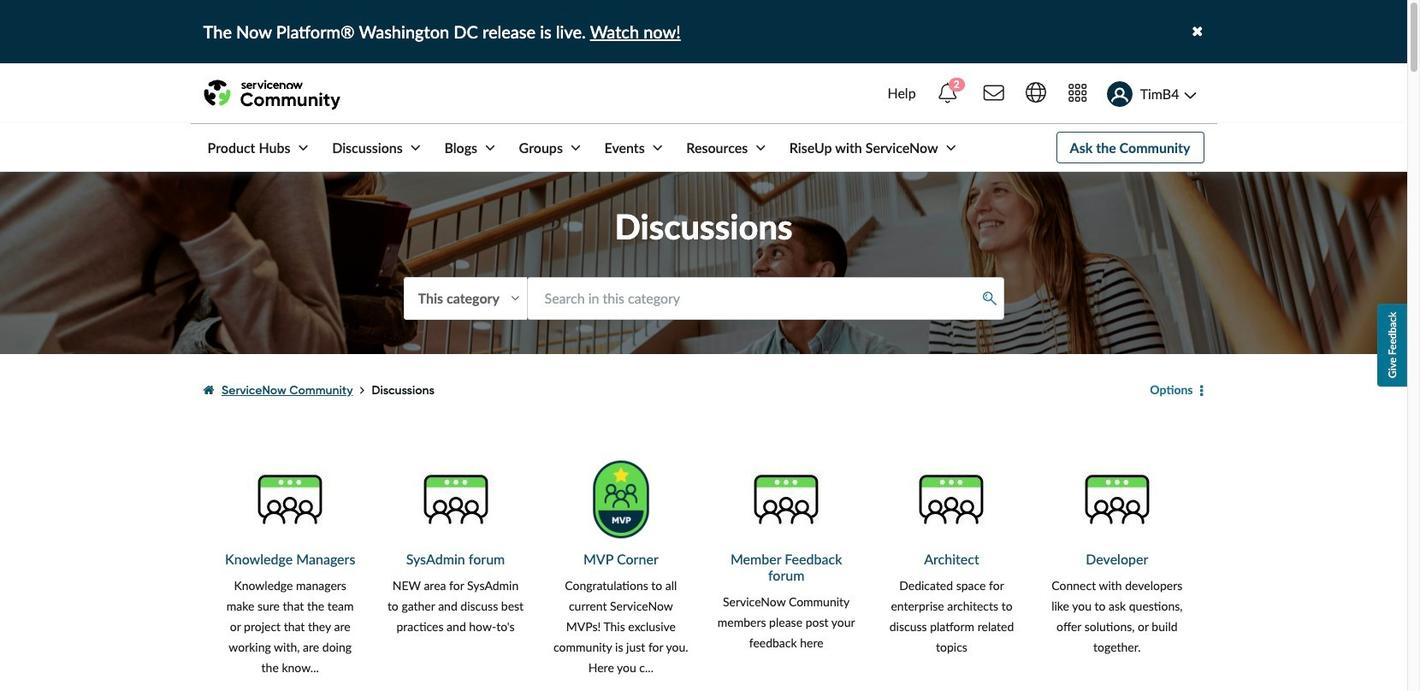 Task type: vqa. For each thing, say whether or not it's contained in the screenshot.
menu bar
yes



Task type: describe. For each thing, give the bounding box(es) containing it.
timb4 image
[[1107, 81, 1133, 107]]

Search text field
[[527, 278, 1004, 320]]

close image
[[1193, 24, 1203, 39]]



Task type: locate. For each thing, give the bounding box(es) containing it.
list
[[203, 367, 1139, 414]]

language selector image
[[1026, 82, 1046, 102]]

menu bar
[[190, 124, 960, 171]]



